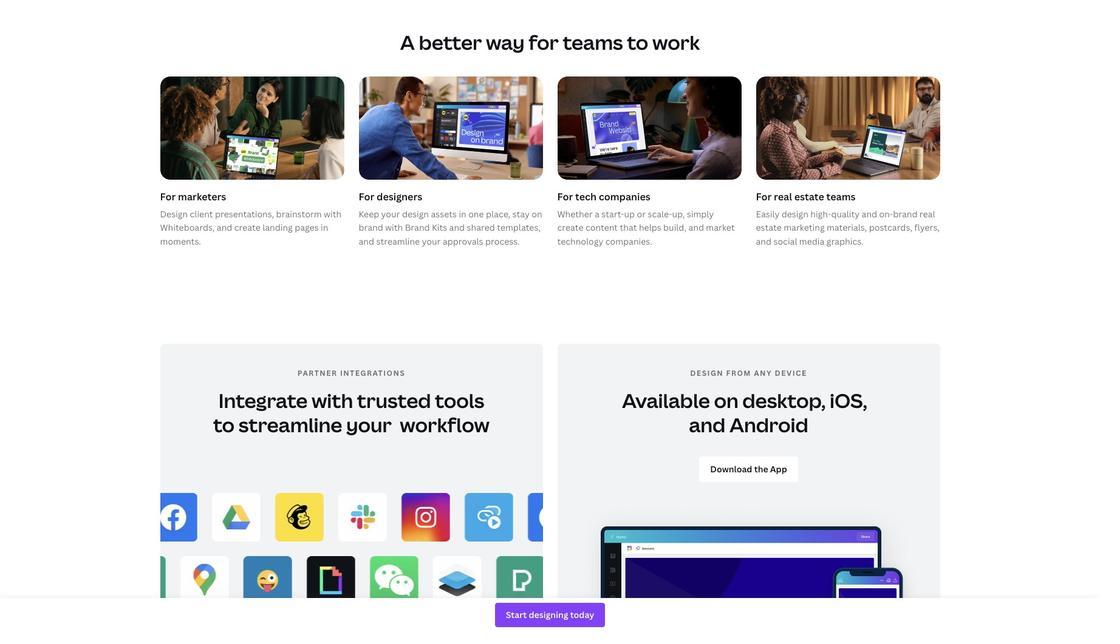 Task type: locate. For each thing, give the bounding box(es) containing it.
design inside keep your design assets in one place, stay on brand with brand kits and shared templates, and streamline your approvals process.
[[402, 208, 429, 220]]

0 vertical spatial real
[[774, 190, 793, 204]]

to
[[627, 29, 649, 55], [213, 412, 235, 438]]

design
[[402, 208, 429, 220], [782, 208, 809, 220]]

up
[[625, 208, 635, 220]]

and up approvals
[[450, 222, 465, 234]]

and down presentations,
[[217, 222, 232, 234]]

up,
[[673, 208, 685, 220]]

create down whether
[[558, 222, 584, 234]]

brand inside keep your design assets in one place, stay on brand with brand kits and shared templates, and streamline your approvals process.
[[359, 222, 383, 234]]

3 for from the left
[[558, 190, 573, 204]]

on right stay
[[532, 208, 543, 220]]

streamline inside integrate with trusted tools to streamline your  workflow
[[239, 412, 342, 438]]

for marketers
[[160, 190, 226, 204]]

1 vertical spatial teams
[[827, 190, 856, 204]]

design from any device
[[691, 368, 808, 379]]

0 vertical spatial brand
[[894, 208, 918, 220]]

1 horizontal spatial create
[[558, 222, 584, 234]]

0 horizontal spatial design
[[402, 208, 429, 220]]

create inside whether a start-up or scale-up, simply create content that helps build, and market technology companies.
[[558, 222, 584, 234]]

1 horizontal spatial teams
[[827, 190, 856, 204]]

brand inside the easily design high-quality and on-brand real estate marketing materials, postcards, flyers, and social media graphics.
[[894, 208, 918, 220]]

1 horizontal spatial in
[[459, 208, 467, 220]]

and down design
[[689, 412, 726, 438]]

on down from
[[714, 388, 739, 414]]

for designers
[[359, 190, 423, 204]]

1 vertical spatial with
[[385, 222, 403, 234]]

process.
[[486, 236, 520, 247]]

and left on-
[[862, 208, 878, 220]]

a
[[400, 29, 415, 55]]

1 horizontal spatial streamline
[[376, 236, 420, 247]]

create inside design client presentations, brainstorm with whiteboards, and create landing pages in moments.
[[234, 222, 261, 234]]

1 vertical spatial your
[[422, 236, 441, 247]]

1 vertical spatial real
[[920, 208, 936, 220]]

estate down easily
[[756, 222, 782, 234]]

materials,
[[827, 222, 868, 234]]

on
[[532, 208, 543, 220], [714, 388, 739, 414]]

brand
[[405, 222, 430, 234]]

and
[[862, 208, 878, 220], [217, 222, 232, 234], [450, 222, 465, 234], [689, 222, 704, 234], [359, 236, 374, 247], [756, 236, 772, 247], [689, 412, 726, 438]]

companies
[[599, 190, 651, 204]]

and inside design client presentations, brainstorm with whiteboards, and create landing pages in moments.
[[217, 222, 232, 234]]

1 horizontal spatial estate
[[795, 190, 825, 204]]

1 design from the left
[[402, 208, 429, 220]]

0 vertical spatial in
[[459, 208, 467, 220]]

1 for from the left
[[160, 190, 176, 204]]

1 vertical spatial streamline
[[239, 412, 342, 438]]

create down presentations,
[[234, 222, 261, 234]]

graphics.
[[827, 236, 864, 247]]

with inside design client presentations, brainstorm with whiteboards, and create landing pages in moments.
[[324, 208, 342, 220]]

your
[[381, 208, 400, 220], [422, 236, 441, 247], [346, 412, 392, 438]]

1 horizontal spatial on
[[714, 388, 739, 414]]

easily design high-quality and on-brand real estate marketing materials, postcards, flyers, and social media graphics.
[[756, 208, 940, 247]]

brand down the keep
[[359, 222, 383, 234]]

0 vertical spatial with
[[324, 208, 342, 220]]

estate up high-
[[795, 190, 825, 204]]

real up easily
[[774, 190, 793, 204]]

0 vertical spatial your
[[381, 208, 400, 220]]

for
[[160, 190, 176, 204], [359, 190, 375, 204], [558, 190, 573, 204], [756, 190, 772, 204]]

and left social in the right top of the page
[[756, 236, 772, 247]]

2 vertical spatial with
[[312, 388, 353, 414]]

real up flyers,
[[920, 208, 936, 220]]

1 horizontal spatial brand
[[894, 208, 918, 220]]

0 vertical spatial to
[[627, 29, 649, 55]]

1 vertical spatial brand
[[359, 222, 383, 234]]

0 horizontal spatial streamline
[[239, 412, 342, 438]]

0 vertical spatial streamline
[[376, 236, 420, 247]]

on inside keep your design assets in one place, stay on brand with brand kits and shared templates, and streamline your approvals process.
[[532, 208, 543, 220]]

real inside the easily design high-quality and on-brand real estate marketing materials, postcards, flyers, and social media graphics.
[[920, 208, 936, 220]]

your down for designers at the left top of page
[[381, 208, 400, 220]]

for up whether
[[558, 190, 573, 204]]

keep your design assets in one place, stay on brand with brand kits and shared templates, and streamline your approvals process.
[[359, 208, 543, 247]]

that
[[620, 222, 637, 234]]

0 horizontal spatial brand
[[359, 222, 383, 234]]

on inside available on desktop, ios, and android
[[714, 388, 739, 414]]

with
[[324, 208, 342, 220], [385, 222, 403, 234], [312, 388, 353, 414]]

your down kits
[[422, 236, 441, 247]]

partner integrations
[[298, 368, 406, 379]]

a
[[595, 208, 600, 220]]

estate
[[795, 190, 825, 204], [756, 222, 782, 234]]

kits
[[432, 222, 447, 234]]

design inside the easily design high-quality and on-brand real estate marketing materials, postcards, flyers, and social media graphics.
[[782, 208, 809, 220]]

1 vertical spatial estate
[[756, 222, 782, 234]]

or
[[637, 208, 646, 220]]

0 vertical spatial on
[[532, 208, 543, 220]]

1 vertical spatial in
[[321, 222, 328, 234]]

with down partner
[[312, 388, 353, 414]]

4 for from the left
[[756, 190, 772, 204]]

real
[[774, 190, 793, 204], [920, 208, 936, 220]]

0 horizontal spatial in
[[321, 222, 328, 234]]

for for for real estate teams
[[756, 190, 772, 204]]

technology
[[558, 236, 604, 247]]

0 vertical spatial teams
[[563, 29, 623, 55]]

with inside integrate with trusted tools to streamline your  workflow
[[312, 388, 353, 414]]

with right brainstorm
[[324, 208, 342, 220]]

partner
[[298, 368, 338, 379]]

assets
[[431, 208, 457, 220]]

media
[[800, 236, 825, 247]]

work
[[653, 29, 700, 55]]

in
[[459, 208, 467, 220], [321, 222, 328, 234]]

teams
[[563, 29, 623, 55], [827, 190, 856, 204]]

brainstorm
[[276, 208, 322, 220]]

streamline down partner
[[239, 412, 342, 438]]

1 vertical spatial on
[[714, 388, 739, 414]]

in right pages
[[321, 222, 328, 234]]

1 create from the left
[[234, 222, 261, 234]]

keep
[[359, 208, 379, 220]]

teams right for
[[563, 29, 623, 55]]

and down the keep
[[359, 236, 374, 247]]

in left one
[[459, 208, 467, 220]]

and down "simply"
[[689, 222, 704, 234]]

your down integrations
[[346, 412, 392, 438]]

1 vertical spatial to
[[213, 412, 235, 438]]

2 for from the left
[[359, 190, 375, 204]]

brand up postcards,
[[894, 208, 918, 220]]

for up the keep
[[359, 190, 375, 204]]

approvals
[[443, 236, 484, 247]]

0 horizontal spatial teams
[[563, 29, 623, 55]]

2 vertical spatial your
[[346, 412, 392, 438]]

create
[[234, 222, 261, 234], [558, 222, 584, 234]]

easily
[[756, 208, 780, 220]]

design
[[160, 208, 188, 220]]

pages
[[295, 222, 319, 234]]

teams up quality
[[827, 190, 856, 204]]

design up marketing
[[782, 208, 809, 220]]

2 create from the left
[[558, 222, 584, 234]]

0 horizontal spatial on
[[532, 208, 543, 220]]

2 design from the left
[[782, 208, 809, 220]]

0 horizontal spatial estate
[[756, 222, 782, 234]]

with left brand
[[385, 222, 403, 234]]

streamline down brand
[[376, 236, 420, 247]]

1 horizontal spatial real
[[920, 208, 936, 220]]

1 horizontal spatial design
[[782, 208, 809, 220]]

0 horizontal spatial to
[[213, 412, 235, 438]]

for up easily
[[756, 190, 772, 204]]

shared
[[467, 222, 495, 234]]

in inside keep your design assets in one place, stay on brand with brand kits and shared templates, and streamline your approvals process.
[[459, 208, 467, 220]]

design up brand
[[402, 208, 429, 220]]

for up design
[[160, 190, 176, 204]]

with inside keep your design assets in one place, stay on brand with brand kits and shared templates, and streamline your approvals process.
[[385, 222, 403, 234]]

tools
[[435, 388, 485, 414]]

0 horizontal spatial create
[[234, 222, 261, 234]]

marketers
[[178, 190, 226, 204]]

1 horizontal spatial to
[[627, 29, 649, 55]]

streamline inside keep your design assets in one place, stay on brand with brand kits and shared templates, and streamline your approvals process.
[[376, 236, 420, 247]]

brand
[[894, 208, 918, 220], [359, 222, 383, 234]]

streamline
[[376, 236, 420, 247], [239, 412, 342, 438]]



Task type: vqa. For each thing, say whether or not it's contained in the screenshot.
brand to the right
yes



Task type: describe. For each thing, give the bounding box(es) containing it.
a better way for teams to work
[[400, 29, 700, 55]]

desktop,
[[743, 388, 826, 414]]

for for for designers
[[359, 190, 375, 204]]

one
[[469, 208, 484, 220]]

stay
[[513, 208, 530, 220]]

social
[[774, 236, 798, 247]]

ios,
[[830, 388, 868, 414]]

way
[[486, 29, 525, 55]]

companies.
[[606, 236, 653, 247]]

any
[[754, 368, 773, 379]]

for for for marketers
[[160, 190, 176, 204]]

whiteboards,
[[160, 222, 215, 234]]

and inside whether a start-up or scale-up, simply create content that helps build, and market technology companies.
[[689, 222, 704, 234]]

estate inside the easily design high-quality and on-brand real estate marketing materials, postcards, flyers, and social media graphics.
[[756, 222, 782, 234]]

content
[[586, 222, 618, 234]]

device
[[775, 368, 808, 379]]

for tech companies
[[558, 190, 651, 204]]

quality
[[832, 208, 860, 220]]

available on desktop, ios, and android
[[622, 388, 876, 438]]

better
[[419, 29, 482, 55]]

0 vertical spatial estate
[[795, 190, 825, 204]]

in inside design client presentations, brainstorm with whiteboards, and create landing pages in moments.
[[321, 222, 328, 234]]

trusted
[[357, 388, 431, 414]]

for
[[529, 29, 559, 55]]

0 horizontal spatial real
[[774, 190, 793, 204]]

whether
[[558, 208, 593, 220]]

design
[[691, 368, 724, 379]]

flyers,
[[915, 222, 940, 234]]

helps
[[639, 222, 662, 234]]

available
[[622, 388, 710, 414]]

moments.
[[160, 236, 201, 247]]

high-
[[811, 208, 832, 220]]

postcards,
[[870, 222, 913, 234]]

integrations
[[340, 368, 406, 379]]

place,
[[486, 208, 511, 220]]

integrate
[[219, 388, 308, 414]]

whether a start-up or scale-up, simply create content that helps build, and market technology companies.
[[558, 208, 735, 247]]

market
[[706, 222, 735, 234]]

simply
[[687, 208, 714, 220]]

scale-
[[648, 208, 673, 220]]

for for for tech companies
[[558, 190, 573, 204]]

for real estate teams
[[756, 190, 856, 204]]

landing
[[263, 222, 293, 234]]

on-
[[880, 208, 894, 220]]

android
[[730, 412, 809, 438]]

start-
[[602, 208, 625, 220]]

from
[[727, 368, 752, 379]]

to inside integrate with trusted tools to streamline your  workflow
[[213, 412, 235, 438]]

build,
[[664, 222, 687, 234]]

your inside integrate with trusted tools to streamline your  workflow
[[346, 412, 392, 438]]

client
[[190, 208, 213, 220]]

integrate with trusted tools to streamline your  workflow
[[213, 388, 490, 438]]

designers
[[377, 190, 423, 204]]

marketing
[[784, 222, 825, 234]]

and inside available on desktop, ios, and android
[[689, 412, 726, 438]]

templates,
[[497, 222, 541, 234]]

presentations,
[[215, 208, 274, 220]]

tech
[[576, 190, 597, 204]]

design client presentations, brainstorm with whiteboards, and create landing pages in moments.
[[160, 208, 342, 247]]



